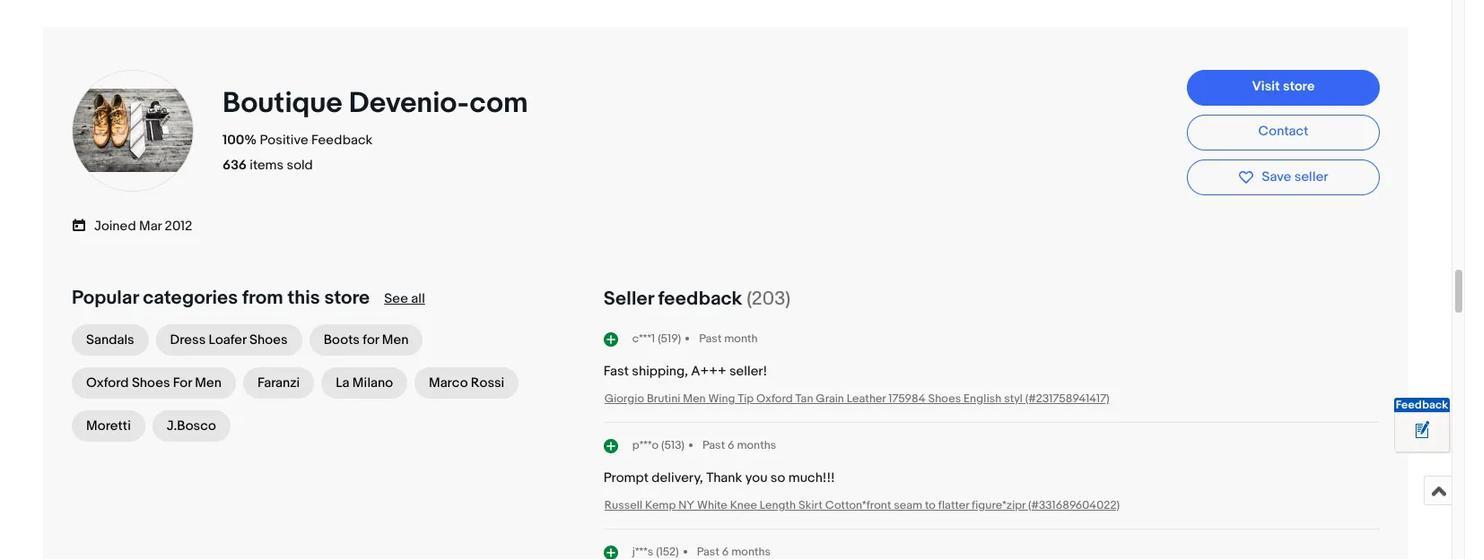 Task type: describe. For each thing, give the bounding box(es) containing it.
tan
[[796, 392, 813, 406]]

categories
[[143, 287, 238, 311]]

visit store link
[[1187, 70, 1380, 106]]

white
[[697, 499, 728, 513]]

rossi
[[471, 375, 505, 392]]

oxford inside oxford shoes for men 'link'
[[86, 375, 129, 392]]

see all link
[[384, 291, 425, 308]]

seller!
[[729, 363, 767, 380]]

marco rossi
[[429, 375, 505, 392]]

brutini
[[647, 392, 680, 406]]

oxford shoes for men link
[[72, 368, 236, 399]]

boots for men
[[324, 332, 409, 349]]

la milano
[[336, 375, 393, 392]]

so
[[771, 470, 785, 487]]

russell
[[605, 499, 643, 513]]

figure*zipr
[[972, 499, 1026, 513]]

(203)
[[747, 288, 791, 312]]

dress loafer shoes link
[[156, 325, 302, 356]]

(513)
[[661, 439, 685, 453]]

from
[[242, 287, 283, 311]]

2012
[[165, 218, 192, 235]]

items
[[250, 157, 284, 174]]

636
[[223, 157, 247, 174]]

175984
[[889, 392, 926, 406]]

fast
[[604, 363, 629, 380]]

seam
[[894, 499, 923, 513]]

faranzi
[[257, 375, 300, 392]]

milano
[[352, 375, 393, 392]]

joined
[[94, 218, 136, 235]]

loafer
[[209, 332, 246, 349]]

contact
[[1259, 123, 1309, 140]]

100%
[[223, 132, 257, 149]]

see all
[[384, 291, 425, 308]]

russell kemp ny white knee length skirt cotton*front seam to flatter figure*zipr (#331689604022) link
[[605, 499, 1120, 513]]

faranzi link
[[243, 368, 314, 399]]

english
[[964, 392, 1002, 406]]

(#231758941417)
[[1025, 392, 1110, 406]]

save seller button
[[1187, 159, 1380, 195]]

knee
[[730, 499, 757, 513]]

c***1 (519)
[[632, 332, 681, 347]]

boutique
[[223, 86, 342, 121]]

giorgio
[[605, 392, 644, 406]]

all
[[411, 291, 425, 308]]

6
[[728, 439, 734, 453]]

men for giorgio brutini men wing tip oxford tan grain leather 175984 shoes english styl  (#231758941417)
[[683, 392, 706, 406]]

(#331689604022)
[[1028, 499, 1120, 513]]

much!!!
[[788, 470, 835, 487]]

popular categories from this store
[[72, 287, 370, 311]]

p***o
[[632, 439, 659, 453]]

giorgio brutini men wing tip oxford tan grain leather 175984 shoes english styl  (#231758941417)
[[605, 392, 1110, 406]]

la
[[336, 375, 349, 392]]

positive
[[260, 132, 308, 149]]

contact link
[[1187, 115, 1380, 150]]

dress loafer shoes
[[170, 332, 288, 349]]

0 horizontal spatial store
[[324, 287, 370, 311]]

seller feedback (203)
[[604, 288, 791, 312]]

sold
[[287, 157, 313, 174]]

boutique devenio-com link
[[223, 86, 535, 121]]

2 horizontal spatial shoes
[[928, 392, 961, 406]]

length
[[760, 499, 796, 513]]

month
[[724, 332, 758, 346]]

feedback
[[658, 288, 742, 312]]

sandals
[[86, 332, 134, 349]]

mar
[[139, 218, 162, 235]]



Task type: locate. For each thing, give the bounding box(es) containing it.
oxford right tip
[[756, 392, 793, 406]]

oxford
[[86, 375, 129, 392], [756, 392, 793, 406]]

1 horizontal spatial feedback
[[1396, 398, 1449, 413]]

months
[[737, 439, 776, 453]]

a+++
[[691, 363, 726, 380]]

marco rossi link
[[415, 368, 519, 399]]

j.bosco
[[167, 418, 216, 435]]

russell kemp ny white knee length skirt cotton*front seam to flatter figure*zipr (#331689604022)
[[605, 499, 1120, 513]]

1 horizontal spatial oxford
[[756, 392, 793, 406]]

1 horizontal spatial store
[[1283, 78, 1315, 95]]

dress
[[170, 332, 206, 349]]

la milano link
[[321, 368, 407, 399]]

wing
[[708, 392, 735, 406]]

1 horizontal spatial men
[[382, 332, 409, 349]]

this
[[287, 287, 320, 311]]

past left month
[[699, 332, 722, 346]]

past left 6
[[703, 439, 725, 453]]

1 vertical spatial store
[[324, 287, 370, 311]]

0 horizontal spatial feedback
[[311, 132, 373, 149]]

0 horizontal spatial shoes
[[132, 375, 170, 392]]

popular
[[72, 287, 139, 311]]

0 horizontal spatial men
[[195, 375, 222, 392]]

for
[[173, 375, 192, 392]]

joined mar 2012
[[94, 218, 192, 235]]

save seller
[[1262, 168, 1328, 185]]

men
[[382, 332, 409, 349], [195, 375, 222, 392], [683, 392, 706, 406]]

feedback
[[311, 132, 373, 149], [1396, 398, 1449, 413]]

oxford up moretti link
[[86, 375, 129, 392]]

text__icon wrapper image
[[72, 216, 94, 234]]

men inside 'link'
[[195, 375, 222, 392]]

0 vertical spatial store
[[1283, 78, 1315, 95]]

2 horizontal spatial men
[[683, 392, 706, 406]]

1 vertical spatial past
[[703, 439, 725, 453]]

kemp
[[645, 499, 676, 513]]

seller
[[1295, 168, 1328, 185]]

see
[[384, 291, 408, 308]]

past month
[[699, 332, 758, 346]]

oxford shoes for men
[[86, 375, 222, 392]]

visit
[[1252, 78, 1280, 95]]

store
[[1283, 78, 1315, 95], [324, 287, 370, 311]]

shoes right loafer
[[249, 332, 288, 349]]

cotton*front
[[825, 499, 891, 513]]

tip
[[738, 392, 754, 406]]

devenio-
[[349, 86, 470, 121]]

(519)
[[658, 332, 681, 347]]

moretti link
[[72, 411, 145, 443]]

prompt
[[604, 470, 649, 487]]

100% positive feedback 636 items sold
[[223, 132, 373, 174]]

marco
[[429, 375, 468, 392]]

past 6 months
[[703, 439, 776, 453]]

leather
[[847, 392, 886, 406]]

giorgio brutini men wing tip oxford tan grain leather 175984 shoes english styl  (#231758941417) link
[[605, 392, 1110, 406]]

1 vertical spatial feedback
[[1396, 398, 1449, 413]]

ny
[[679, 499, 695, 513]]

skirt
[[799, 499, 823, 513]]

men right for
[[195, 375, 222, 392]]

0 horizontal spatial oxford
[[86, 375, 129, 392]]

0 vertical spatial past
[[699, 332, 722, 346]]

shoes inside 'link'
[[132, 375, 170, 392]]

you
[[745, 470, 768, 487]]

fast shipping, a+++ seller!
[[604, 363, 767, 380]]

boutique devenio-com
[[223, 86, 528, 121]]

shoes left for
[[132, 375, 170, 392]]

0 vertical spatial feedback
[[311, 132, 373, 149]]

past for a+++
[[699, 332, 722, 346]]

seller
[[604, 288, 654, 312]]

for
[[363, 332, 379, 349]]

men left wing
[[683, 392, 706, 406]]

visit store
[[1252, 78, 1315, 95]]

shipping,
[[632, 363, 688, 380]]

feedback inside 100% positive feedback 636 items sold
[[311, 132, 373, 149]]

past for thank
[[703, 439, 725, 453]]

to
[[925, 499, 936, 513]]

p***o (513)
[[632, 439, 685, 453]]

men for boots for men
[[382, 332, 409, 349]]

shoes right '175984'
[[928, 392, 961, 406]]

styl
[[1004, 392, 1023, 406]]

past
[[699, 332, 722, 346], [703, 439, 725, 453]]

save
[[1262, 168, 1292, 185]]

boots
[[324, 332, 360, 349]]

thank
[[706, 470, 742, 487]]

1 horizontal spatial shoes
[[249, 332, 288, 349]]

boutique devenio-com image
[[70, 89, 196, 172]]

flatter
[[938, 499, 969, 513]]

store right visit
[[1283, 78, 1315, 95]]

men right 'for'
[[382, 332, 409, 349]]

sandals link
[[72, 325, 149, 356]]

c***1
[[632, 332, 655, 347]]

moretti
[[86, 418, 131, 435]]

prompt delivery, thank you so much!!!
[[604, 470, 835, 487]]

delivery,
[[652, 470, 703, 487]]

store up boots
[[324, 287, 370, 311]]

com
[[470, 86, 528, 121]]



Task type: vqa. For each thing, say whether or not it's contained in the screenshot.
eBay Motors "link"
no



